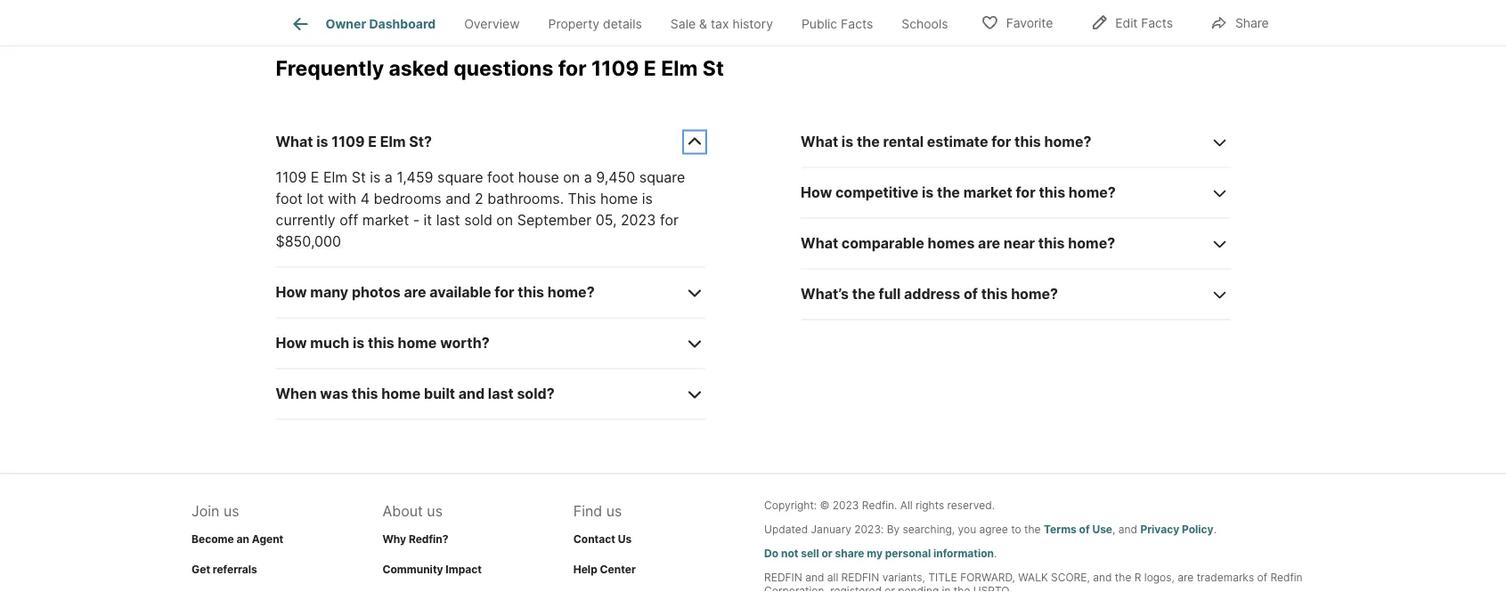 Task type: locate. For each thing, give the bounding box(es) containing it.
foot up bathrooms.
[[487, 169, 514, 186]]

copyright: © 2023 redfin. all rights reserved.
[[764, 499, 995, 512]]

share
[[1235, 16, 1269, 31]]

0 vertical spatial st
[[703, 55, 724, 80]]

1 horizontal spatial 2023
[[833, 499, 859, 512]]

the right to
[[1024, 523, 1041, 536]]

last inside dropdown button
[[488, 385, 514, 402]]

when
[[276, 385, 317, 402]]

1 vertical spatial are
[[404, 283, 426, 301]]

1 horizontal spatial us
[[427, 503, 443, 520]]

what up what's
[[801, 234, 838, 252]]

2 horizontal spatial us
[[606, 503, 622, 520]]

for down property
[[558, 55, 587, 80]]

of left redfin
[[1257, 571, 1268, 584]]

elm left st?
[[380, 133, 406, 150]]

market inside dropdown button
[[963, 184, 1013, 201]]

is left rental
[[842, 133, 854, 150]]

an
[[236, 532, 249, 545]]

information
[[933, 547, 994, 560]]

elm
[[661, 55, 698, 80], [380, 133, 406, 150], [323, 169, 348, 186]]

1 square from the left
[[437, 169, 483, 186]]

for right 05,
[[660, 211, 679, 229]]

2 vertical spatial elm
[[323, 169, 348, 186]]

sold?
[[517, 385, 555, 402]]

this inside how much is this home worth? dropdown button
[[368, 334, 394, 352]]

1 horizontal spatial on
[[563, 169, 580, 186]]

privacy
[[1141, 523, 1180, 536]]

1 horizontal spatial facts
[[1141, 16, 1173, 31]]

last left sold?
[[488, 385, 514, 402]]

a up this
[[584, 169, 592, 186]]

0 vertical spatial of
[[964, 285, 978, 303]]

house
[[518, 169, 559, 186]]

1109
[[591, 55, 639, 80], [332, 133, 365, 150], [276, 169, 307, 186]]

e up lot
[[311, 169, 319, 186]]

1109 inside "dropdown button"
[[332, 133, 365, 150]]

0 vertical spatial e
[[644, 55, 656, 80]]

bathrooms.
[[487, 190, 564, 207]]

0 horizontal spatial of
[[964, 285, 978, 303]]

elm inside 1109 e elm st is a 1,459 square foot house on a 9,450 square foot lot with 4 bedrooms and 2 bathrooms.
[[323, 169, 348, 186]]

1 vertical spatial 2023
[[833, 499, 859, 512]]

0 horizontal spatial 1109
[[276, 169, 307, 186]]

1 vertical spatial last
[[488, 385, 514, 402]]

2 redfin from the left
[[841, 571, 879, 584]]

2 vertical spatial how
[[276, 334, 307, 352]]

0 vertical spatial home
[[600, 190, 638, 207]]

help
[[573, 563, 597, 576]]

2023
[[621, 211, 656, 229], [833, 499, 859, 512]]

1 horizontal spatial a
[[584, 169, 592, 186]]

2 horizontal spatial of
[[1257, 571, 1268, 584]]

how left competitive
[[801, 184, 832, 201]]

frequently
[[276, 55, 384, 80]]

2 vertical spatial 1109
[[276, 169, 307, 186]]

property details
[[548, 16, 642, 31]]

1 vertical spatial elm
[[380, 133, 406, 150]]

bedrooms
[[374, 190, 442, 207]]

uspto.
[[973, 585, 1012, 592]]

1109 down details
[[591, 55, 639, 80]]

on right sold
[[496, 211, 513, 229]]

of right address
[[964, 285, 978, 303]]

or down variants,
[[885, 585, 895, 592]]

you
[[958, 523, 976, 536]]

on inside 1109 e elm st is a 1,459 square foot house on a 9,450 square foot lot with 4 bedrooms and 2 bathrooms.
[[563, 169, 580, 186]]

it
[[424, 211, 432, 229]]

square
[[437, 169, 483, 186], [639, 169, 685, 186]]

square up the 2
[[437, 169, 483, 186]]

©
[[820, 499, 830, 512]]

2023 right © in the right of the page
[[833, 499, 859, 512]]

home
[[600, 190, 638, 207], [398, 334, 437, 352], [382, 385, 421, 402]]

for right available on the left
[[495, 283, 514, 301]]

is right much
[[353, 334, 365, 352]]

1 horizontal spatial last
[[488, 385, 514, 402]]

2 horizontal spatial e
[[644, 55, 656, 80]]

is up lot
[[316, 133, 328, 150]]

1 vertical spatial 1109
[[332, 133, 365, 150]]

what inside "dropdown button"
[[276, 133, 313, 150]]

0 horizontal spatial foot
[[276, 190, 303, 207]]

facts for edit facts
[[1141, 16, 1173, 31]]

how much is this home worth? button
[[276, 318, 705, 369]]

1 horizontal spatial are
[[978, 234, 1000, 252]]

for
[[558, 55, 587, 80], [992, 133, 1011, 150], [1016, 184, 1036, 201], [660, 211, 679, 229], [495, 283, 514, 301]]

walk
[[1018, 571, 1048, 584]]

-
[[413, 211, 420, 229]]

2 square from the left
[[639, 169, 685, 186]]

0 vertical spatial 2023
[[621, 211, 656, 229]]

are
[[978, 234, 1000, 252], [404, 283, 426, 301], [1178, 571, 1194, 584]]

square right 9,450
[[639, 169, 685, 186]]

1 horizontal spatial market
[[963, 184, 1013, 201]]

rental
[[883, 133, 924, 150]]

favorite button
[[966, 4, 1068, 41]]

facts inside tab
[[841, 16, 873, 31]]

is inside what is the rental estimate for this home? dropdown button
[[842, 133, 854, 150]]

near
[[1004, 234, 1035, 252]]

e inside "dropdown button"
[[368, 133, 377, 150]]

this inside when was this home built and last sold? dropdown button
[[352, 385, 378, 402]]

0 horizontal spatial market
[[362, 211, 409, 229]]

1109 up lot
[[276, 169, 307, 186]]

on up this
[[563, 169, 580, 186]]

2 vertical spatial are
[[1178, 571, 1194, 584]]

what
[[276, 133, 313, 150], [801, 133, 838, 150], [801, 234, 838, 252]]

us up redfin?
[[427, 503, 443, 520]]

redfin up corporation,
[[764, 571, 802, 584]]

1109 inside 1109 e elm st is a 1,459 square foot house on a 9,450 square foot lot with 4 bedrooms and 2 bathrooms.
[[276, 169, 307, 186]]

2023 right 05,
[[621, 211, 656, 229]]

0 vertical spatial market
[[963, 184, 1013, 201]]

what for what is 1109 e elm st?
[[276, 133, 313, 150]]

1 horizontal spatial foot
[[487, 169, 514, 186]]

2 us from the left
[[427, 503, 443, 520]]

policy
[[1182, 523, 1214, 536]]

0 vertical spatial are
[[978, 234, 1000, 252]]

0 vertical spatial how
[[801, 184, 832, 201]]

to
[[1011, 523, 1021, 536]]

on for a
[[563, 169, 580, 186]]

0 vertical spatial last
[[436, 211, 460, 229]]

1 horizontal spatial square
[[639, 169, 685, 186]]

1 horizontal spatial or
[[885, 585, 895, 592]]

home? for what is the rental estimate for this home?
[[1044, 133, 1092, 150]]

schools
[[902, 16, 948, 31]]

off
[[340, 211, 358, 229]]

0 vertical spatial elm
[[661, 55, 698, 80]]

for down what is the rental estimate for this home? dropdown button
[[1016, 184, 1036, 201]]

and right built
[[458, 385, 485, 402]]

1 vertical spatial how
[[276, 283, 307, 301]]

are right photos
[[404, 283, 426, 301]]

1 vertical spatial .
[[994, 547, 997, 560]]

2 vertical spatial of
[[1257, 571, 1268, 584]]

this inside how competitive is the market for this home? dropdown button
[[1039, 184, 1065, 201]]

0 vertical spatial 1109
[[591, 55, 639, 80]]

referrals
[[213, 563, 257, 576]]

how competitive is the market for this home? button
[[801, 168, 1231, 218]]

what up competitive
[[801, 133, 838, 150]]

0 horizontal spatial st
[[352, 169, 366, 186]]

community
[[383, 563, 443, 576]]

this down what is the rental estimate for this home? dropdown button
[[1039, 184, 1065, 201]]

this down what comparable homes are near this home? dropdown button
[[981, 285, 1008, 303]]

or right sell
[[822, 547, 833, 560]]

share button
[[1195, 4, 1284, 41]]

st down tax
[[703, 55, 724, 80]]

what comparable homes are near this home? button
[[801, 218, 1231, 269]]

estimate
[[927, 133, 988, 150]]

how left much
[[276, 334, 307, 352]]

competitive
[[835, 184, 919, 201]]

a
[[385, 169, 393, 186], [584, 169, 592, 186]]

what for what comparable homes are near this home?
[[801, 234, 838, 252]]

are left near
[[978, 234, 1000, 252]]

what is the rental estimate for this home?
[[801, 133, 1092, 150]]

us
[[224, 503, 239, 520], [427, 503, 443, 520], [606, 503, 622, 520]]

not
[[781, 547, 798, 560]]

1 horizontal spatial elm
[[380, 133, 406, 150]]

0 horizontal spatial .
[[994, 547, 997, 560]]

e down property details tab
[[644, 55, 656, 80]]

. up trademarks
[[1214, 523, 1217, 536]]

1 vertical spatial on
[[496, 211, 513, 229]]

1 vertical spatial or
[[885, 585, 895, 592]]

0 horizontal spatial on
[[496, 211, 513, 229]]

public
[[802, 16, 837, 31]]

find us
[[573, 503, 622, 520]]

how many photos are available for this home? button
[[276, 267, 705, 318]]

elm down sale
[[661, 55, 698, 80]]

owner dashboard
[[326, 16, 436, 31]]

property
[[548, 16, 600, 31]]

is right competitive
[[922, 184, 934, 201]]

the right in
[[954, 585, 970, 592]]

this down photos
[[368, 334, 394, 352]]

this up how competitive is the market for this home? dropdown button
[[1015, 133, 1041, 150]]

us right find
[[606, 503, 622, 520]]

1 us from the left
[[224, 503, 239, 520]]

sold
[[464, 211, 492, 229]]

home?
[[1044, 133, 1092, 150], [1069, 184, 1116, 201], [1068, 234, 1115, 252], [548, 283, 595, 301], [1011, 285, 1058, 303]]

the
[[857, 133, 880, 150], [937, 184, 960, 201], [852, 285, 875, 303], [1024, 523, 1041, 536], [1115, 571, 1132, 584], [954, 585, 970, 592]]

2 vertical spatial e
[[311, 169, 319, 186]]

3 us from the left
[[606, 503, 622, 520]]

1 redfin from the left
[[764, 571, 802, 584]]

get referrals
[[192, 563, 257, 576]]

last inside this home is currently off market - it last sold on september 05, 2023 for $850,000
[[436, 211, 460, 229]]

is inside this home is currently off market - it last sold on september 05, 2023 for $850,000
[[642, 190, 653, 207]]

lot
[[307, 190, 324, 207]]

1 horizontal spatial .
[[1214, 523, 1217, 536]]

1 horizontal spatial e
[[368, 133, 377, 150]]

what's the full address of this home? button
[[801, 269, 1231, 320]]

foot left lot
[[276, 190, 303, 207]]

public facts
[[802, 16, 873, 31]]

0 vertical spatial on
[[563, 169, 580, 186]]

0 horizontal spatial us
[[224, 503, 239, 520]]

market down what is the rental estimate for this home? dropdown button
[[963, 184, 1013, 201]]

is up bedrooms
[[370, 169, 381, 186]]

2 vertical spatial home
[[382, 385, 421, 402]]

are right logos, on the right of the page
[[1178, 571, 1194, 584]]

0 horizontal spatial a
[[385, 169, 393, 186]]

get
[[192, 563, 210, 576]]

0 horizontal spatial e
[[311, 169, 319, 186]]

0 horizontal spatial last
[[436, 211, 460, 229]]

0 horizontal spatial elm
[[323, 169, 348, 186]]

title
[[928, 571, 957, 584]]

0 horizontal spatial facts
[[841, 16, 873, 31]]

1 vertical spatial home
[[398, 334, 437, 352]]

on inside this home is currently off market - it last sold on september 05, 2023 for $850,000
[[496, 211, 513, 229]]

what up lot
[[276, 133, 313, 150]]

2 horizontal spatial are
[[1178, 571, 1194, 584]]

1 vertical spatial foot
[[276, 190, 303, 207]]

much
[[310, 334, 349, 352]]

last right it
[[436, 211, 460, 229]]

of
[[964, 285, 978, 303], [1079, 523, 1090, 536], [1257, 571, 1268, 584]]

0 vertical spatial or
[[822, 547, 833, 560]]

how for how competitive is the market for this home?
[[801, 184, 832, 201]]

market down 4
[[362, 211, 409, 229]]

schools tab
[[887, 3, 963, 45]]

this right the was
[[352, 385, 378, 402]]

is right this
[[642, 190, 653, 207]]

community impact button
[[383, 563, 482, 576]]

0 horizontal spatial square
[[437, 169, 483, 186]]

of left 'use'
[[1079, 523, 1090, 536]]

and left all at the right bottom of the page
[[805, 571, 824, 584]]

reserved.
[[947, 499, 995, 512]]

home left worth?
[[398, 334, 437, 352]]

redfin and all redfin variants, title forward, walk score, and the r logos, are trademarks of redfin corporation, registered or pending in the uspto.
[[764, 571, 1303, 592]]

how left "many"
[[276, 283, 307, 301]]

1 horizontal spatial redfin
[[841, 571, 879, 584]]

score,
[[1051, 571, 1090, 584]]

redfin up registered
[[841, 571, 879, 584]]

1109 up with
[[332, 133, 365, 150]]

us right 'join'
[[224, 503, 239, 520]]

1 horizontal spatial 1109
[[332, 133, 365, 150]]

e left st?
[[368, 133, 377, 150]]

available
[[430, 283, 491, 301]]

for right estimate
[[992, 133, 1011, 150]]

facts right edit
[[1141, 16, 1173, 31]]

this inside how many photos are available for this home? dropdown button
[[518, 283, 544, 301]]

this inside what is the rental estimate for this home? dropdown button
[[1015, 133, 1041, 150]]

this right near
[[1038, 234, 1065, 252]]

tab list
[[276, 0, 977, 45]]

and right ,
[[1119, 523, 1138, 536]]

0 horizontal spatial redfin
[[764, 571, 802, 584]]

1 vertical spatial e
[[368, 133, 377, 150]]

how for how many photos are available for this home?
[[276, 283, 307, 301]]

public facts tab
[[787, 3, 887, 45]]

built
[[424, 385, 455, 402]]

overview tab
[[450, 3, 534, 45]]

facts inside button
[[1141, 16, 1173, 31]]

0 horizontal spatial 2023
[[621, 211, 656, 229]]

facts right public
[[841, 16, 873, 31]]

0 horizontal spatial are
[[404, 283, 426, 301]]

us for about us
[[427, 503, 443, 520]]

2 horizontal spatial 1109
[[591, 55, 639, 80]]

elm up with
[[323, 169, 348, 186]]

and
[[446, 190, 471, 207], [458, 385, 485, 402], [1119, 523, 1138, 536], [805, 571, 824, 584], [1093, 571, 1112, 584]]

foot
[[487, 169, 514, 186], [276, 190, 303, 207]]

redfin
[[1271, 571, 1303, 584]]

redfin
[[764, 571, 802, 584], [841, 571, 879, 584]]

1 vertical spatial market
[[362, 211, 409, 229]]

tab list containing owner dashboard
[[276, 0, 977, 45]]

this up how much is this home worth? dropdown button
[[518, 283, 544, 301]]

frequently asked questions for 1109 e elm st
[[276, 55, 724, 80]]

st up 4
[[352, 169, 366, 186]]

home left built
[[382, 385, 421, 402]]

home down 9,450
[[600, 190, 638, 207]]

us
[[618, 532, 632, 545]]

a left 1,459
[[385, 169, 393, 186]]

1 horizontal spatial st
[[703, 55, 724, 80]]

. down the agree at the right bottom
[[994, 547, 997, 560]]

facts
[[1141, 16, 1173, 31], [841, 16, 873, 31]]

1 horizontal spatial of
[[1079, 523, 1090, 536]]

1 vertical spatial st
[[352, 169, 366, 186]]

and left the 2
[[446, 190, 471, 207]]



Task type: describe. For each thing, give the bounding box(es) containing it.
what is 1109 e elm st?
[[276, 133, 432, 150]]

on for september
[[496, 211, 513, 229]]

when was this home built and last sold?
[[276, 385, 555, 402]]

why redfin? button
[[383, 532, 449, 545]]

home inside dropdown button
[[398, 334, 437, 352]]

center
[[600, 563, 636, 576]]

9,450
[[596, 169, 635, 186]]

e inside 1109 e elm st is a 1,459 square foot house on a 9,450 square foot lot with 4 bedrooms and 2 bathrooms.
[[311, 169, 319, 186]]

homes
[[928, 234, 975, 252]]

community impact
[[383, 563, 482, 576]]

comparable
[[842, 234, 924, 252]]

1 vertical spatial of
[[1079, 523, 1090, 536]]

home? for how many photos are available for this home?
[[548, 283, 595, 301]]

redfin?
[[409, 532, 449, 545]]

privacy policy link
[[1141, 523, 1214, 536]]

registered
[[830, 585, 882, 592]]

with
[[328, 190, 357, 207]]

the down the what is the rental estimate for this home?
[[937, 184, 960, 201]]

2 a from the left
[[584, 169, 592, 186]]

september
[[517, 211, 592, 229]]

and inside 1109 e elm st is a 1,459 square foot house on a 9,450 square foot lot with 4 bedrooms and 2 bathrooms.
[[446, 190, 471, 207]]

find
[[573, 503, 602, 520]]

how much is this home worth?
[[276, 334, 490, 352]]

this inside what comparable homes are near this home? dropdown button
[[1038, 234, 1065, 252]]

terms of use link
[[1044, 523, 1113, 536]]

details
[[603, 16, 642, 31]]

0 vertical spatial foot
[[487, 169, 514, 186]]

market inside this home is currently off market - it last sold on september 05, 2023 for $850,000
[[362, 211, 409, 229]]

and inside when was this home built and last sold? dropdown button
[[458, 385, 485, 402]]

what for what is the rental estimate for this home?
[[801, 133, 838, 150]]

about
[[383, 503, 423, 520]]

home inside this home is currently off market - it last sold on september 05, 2023 for $850,000
[[600, 190, 638, 207]]

owner
[[326, 16, 366, 31]]

home inside dropdown button
[[382, 385, 421, 402]]

is inside 1109 e elm st is a 1,459 square foot house on a 9,450 square foot lot with 4 bedrooms and 2 bathrooms.
[[370, 169, 381, 186]]

trademarks
[[1197, 571, 1254, 584]]

favorite
[[1006, 16, 1053, 31]]

share
[[835, 547, 864, 560]]

asked
[[389, 55, 449, 80]]

us for join us
[[224, 503, 239, 520]]

$850,000
[[276, 233, 341, 250]]

the left rental
[[857, 133, 880, 150]]

for for how many photos are available for this home?
[[495, 283, 514, 301]]

0 horizontal spatial or
[[822, 547, 833, 560]]

logos,
[[1144, 571, 1175, 584]]

st?
[[409, 133, 432, 150]]

do not sell or share my personal information link
[[764, 547, 994, 560]]

,
[[1113, 523, 1116, 536]]

for inside this home is currently off market - it last sold on september 05, 2023 for $850,000
[[660, 211, 679, 229]]

dashboard
[[369, 16, 436, 31]]

1 a from the left
[[385, 169, 393, 186]]

is inside how much is this home worth? dropdown button
[[353, 334, 365, 352]]

sale & tax history
[[671, 16, 773, 31]]

what is 1109 e elm st? button
[[276, 117, 705, 167]]

become
[[192, 532, 234, 545]]

all
[[900, 499, 913, 512]]

2
[[475, 190, 483, 207]]

1109 e elm st is a 1,459 square foot house on a 9,450 square foot lot with 4 bedrooms and 2 bathrooms.
[[276, 169, 685, 207]]

of inside dropdown button
[[964, 285, 978, 303]]

do
[[764, 547, 779, 560]]

how many photos are available for this home?
[[276, 283, 595, 301]]

tax
[[711, 16, 729, 31]]

full
[[879, 285, 901, 303]]

do not sell or share my personal information .
[[764, 547, 997, 560]]

terms
[[1044, 523, 1077, 536]]

is inside what is 1109 e elm st? "dropdown button"
[[316, 133, 328, 150]]

agree
[[979, 523, 1008, 536]]

edit
[[1115, 16, 1138, 31]]

history
[[733, 16, 773, 31]]

and right the score,
[[1093, 571, 1112, 584]]

pending
[[898, 585, 939, 592]]

agent
[[252, 532, 284, 545]]

2023 inside this home is currently off market - it last sold on september 05, 2023 for $850,000
[[621, 211, 656, 229]]

contact us
[[573, 532, 632, 545]]

the left r
[[1115, 571, 1132, 584]]

for for what is the rental estimate for this home?
[[992, 133, 1011, 150]]

are inside redfin and all redfin variants, title forward, walk score, and the r logos, are trademarks of redfin corporation, registered or pending in the uspto.
[[1178, 571, 1194, 584]]

questions
[[454, 55, 553, 80]]

2 horizontal spatial elm
[[661, 55, 698, 80]]

help center
[[573, 563, 636, 576]]

rights
[[916, 499, 944, 512]]

copyright:
[[764, 499, 817, 512]]

how competitive is the market for this home?
[[801, 184, 1116, 201]]

all
[[827, 571, 838, 584]]

variants,
[[882, 571, 925, 584]]

4
[[361, 190, 370, 207]]

currently
[[276, 211, 336, 229]]

what comparable homes are near this home?
[[801, 234, 1115, 252]]

in
[[942, 585, 951, 592]]

the left full
[[852, 285, 875, 303]]

st inside 1109 e elm st is a 1,459 square foot house on a 9,450 square foot lot with 4 bedrooms and 2 bathrooms.
[[352, 169, 366, 186]]

what is the rental estimate for this home? button
[[801, 117, 1231, 168]]

of inside redfin and all redfin variants, title forward, walk score, and the r logos, are trademarks of redfin corporation, registered or pending in the uspto.
[[1257, 571, 1268, 584]]

home? for how competitive is the market for this home?
[[1069, 184, 1116, 201]]

owner dashboard link
[[290, 13, 436, 35]]

how for how much is this home worth?
[[276, 334, 307, 352]]

is inside how competitive is the market for this home? dropdown button
[[922, 184, 934, 201]]

corporation,
[[764, 585, 827, 592]]

elm inside "dropdown button"
[[380, 133, 406, 150]]

sale & tax history tab
[[656, 3, 787, 45]]

why redfin?
[[383, 532, 449, 545]]

r
[[1135, 571, 1141, 584]]

facts for public facts
[[841, 16, 873, 31]]

for for how competitive is the market for this home?
[[1016, 184, 1036, 201]]

property details tab
[[534, 3, 656, 45]]

or inside redfin and all redfin variants, title forward, walk score, and the r logos, are trademarks of redfin corporation, registered or pending in the uspto.
[[885, 585, 895, 592]]

this
[[568, 190, 596, 207]]

was
[[320, 385, 348, 402]]

us for find us
[[606, 503, 622, 520]]

address
[[904, 285, 960, 303]]

are for available
[[404, 283, 426, 301]]

are for near
[[978, 234, 1000, 252]]

help center button
[[573, 563, 636, 576]]

what's the full address of this home?
[[801, 285, 1058, 303]]

0 vertical spatial .
[[1214, 523, 1217, 536]]

january
[[811, 523, 852, 536]]

this inside what's the full address of this home? dropdown button
[[981, 285, 1008, 303]]

1,459
[[397, 169, 433, 186]]

impact
[[446, 563, 482, 576]]

sell
[[801, 547, 819, 560]]

photos
[[352, 283, 401, 301]]

become an agent
[[192, 532, 284, 545]]

updated january 2023: by searching, you agree to the terms of use , and privacy policy .
[[764, 523, 1217, 536]]

forward,
[[960, 571, 1015, 584]]

when was this home built and last sold? button
[[276, 369, 705, 420]]



Task type: vqa. For each thing, say whether or not it's contained in the screenshot.
"1109" in the What is 1109 E Elm St? dropdown button
yes



